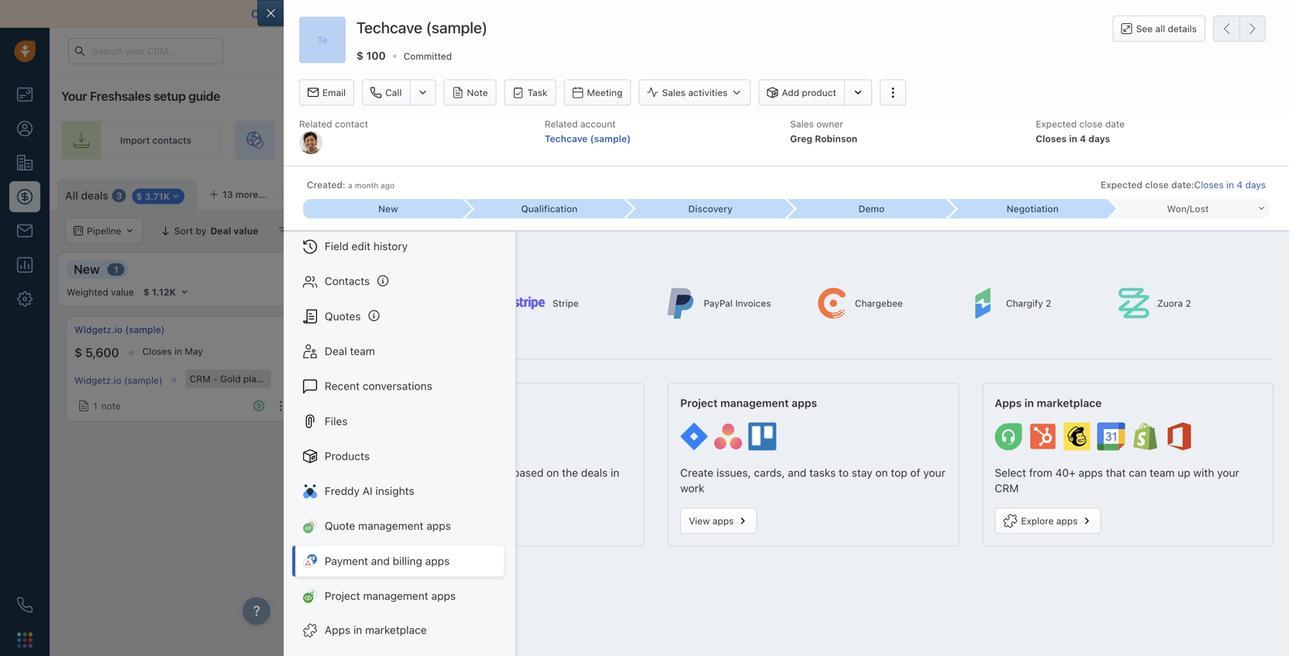 Task type: locate. For each thing, give the bounding box(es) containing it.
related up 'invite your team'
[[545, 119, 578, 130]]

techcave (sample) link down account
[[545, 133, 631, 144]]

1 create from the left
[[366, 467, 399, 480]]

your inside invite your team link
[[521, 135, 541, 146]]

team right invite
[[544, 135, 566, 146]]

discovery
[[689, 204, 733, 214]]

see all details
[[1137, 23, 1197, 34]]

to right mailbox
[[366, 7, 376, 20]]

1 view from the left
[[374, 516, 396, 527]]

billing down "owners"
[[440, 247, 478, 263]]

monthly left 'acme' at the bottom left
[[265, 374, 300, 385]]

plan for 3,200
[[1220, 374, 1238, 385]]

$ 100 up 'acme' at the bottom left
[[327, 346, 359, 360]]

1 vertical spatial widgetz.io
[[74, 375, 121, 386]]

create for create issues, cards, and tasks to stay on top of your work
[[681, 467, 714, 480]]

view apps for create quotes and proposals based on the deals in your crm
[[374, 516, 420, 527]]

4 for expected close date: closes in 4 days
[[1237, 179, 1243, 190]]

to left "stay"
[[839, 467, 849, 480]]

1 view apps from the left
[[374, 516, 420, 527]]

1 horizontal spatial techcave
[[545, 133, 588, 144]]

that
[[1107, 467, 1126, 480]]

apps
[[481, 247, 513, 263], [792, 397, 818, 410], [1079, 467, 1104, 480], [398, 516, 420, 527], [713, 516, 734, 527], [1057, 516, 1078, 527], [427, 520, 451, 533], [425, 555, 450, 568], [432, 590, 456, 603]]

related for related account techcave (sample)
[[545, 119, 578, 130]]

days down date
[[1089, 133, 1111, 144]]

crm - gold plan monthly (sample)
[[190, 374, 341, 385]]

quotas and forecasting link
[[1067, 218, 1204, 244]]

qualification down edit
[[325, 262, 399, 277]]

set up your sales pipeline
[[1087, 135, 1202, 146]]

1 horizontal spatial all
[[397, 226, 408, 237]]

$ left 3,200
[[1056, 346, 1064, 360]]

related inside related account techcave (sample)
[[545, 119, 578, 130]]

view apps for create issues, cards, and tasks to stay on top of your work
[[689, 516, 734, 527]]

Search your CRM... text field
[[68, 38, 223, 64]]

to inside create issues, cards, and tasks to stay on top of your work
[[839, 467, 849, 480]]

new down all deals link
[[74, 262, 100, 277]]

1 horizontal spatial project
[[681, 397, 718, 410]]

1 widgetz.io (sample) from the top
[[74, 325, 165, 335]]

all inside button
[[397, 226, 408, 237]]

0 horizontal spatial gold
[[220, 374, 241, 385]]

100 up call button
[[366, 49, 386, 62]]

of inside create issues, cards, and tasks to stay on top of your work
[[911, 467, 921, 480]]

container_wx8msf4aqz5i3rn1 image down $ 3,200
[[1060, 401, 1071, 412]]

4 up 'search' field
[[1237, 179, 1243, 190]]

crm inside create quotes and proposals based on the deals in your crm
[[391, 483, 415, 495]]

3,200
[[1067, 346, 1101, 360]]

create inside create quotes and proposals based on the deals in your crm
[[366, 467, 399, 480]]

0 horizontal spatial 1 note
[[93, 401, 121, 412]]

container_wx8msf4aqz5i3rn1 image down '$ 5,600' in the bottom of the page
[[78, 401, 89, 412]]

container_wx8msf4aqz5i3rn1 image inside quotas and forecasting link
[[1067, 226, 1078, 237]]

add for add product
[[782, 87, 800, 98]]

1 horizontal spatial -
[[1189, 374, 1194, 385]]

container_wx8msf4aqz5i3rn1 image up history
[[380, 226, 390, 237]]

and
[[491, 7, 510, 20], [1117, 226, 1134, 236], [413, 247, 437, 263], [440, 467, 458, 480], [788, 467, 807, 480], [371, 555, 390, 568]]

0 vertical spatial techcave (sample) link
[[545, 133, 631, 144]]

1 - from the left
[[213, 374, 218, 385]]

2 create from the left
[[681, 467, 714, 480]]

closes left may
[[142, 346, 172, 357]]

project management apps down quote management apps
[[325, 590, 456, 603]]

1 horizontal spatial import
[[1116, 187, 1146, 198]]

close for date
[[1080, 119, 1103, 130]]

widgetz.io inside widgetz.io (sample) link
[[74, 325, 123, 335]]

details
[[1168, 23, 1197, 34]]

$ for techcave (sample)
[[1056, 346, 1064, 360]]

0 vertical spatial new
[[378, 204, 398, 214]]

2 gold from the left
[[1196, 374, 1217, 385]]

0 horizontal spatial apps
[[325, 624, 351, 637]]

phone element
[[9, 590, 40, 621]]

expected down the set up your sales pipeline link
[[1101, 179, 1143, 190]]

view apps down insights
[[374, 516, 420, 527]]

2 horizontal spatial techcave
[[1056, 375, 1098, 386]]

payment and billing apps down quote management apps
[[325, 555, 450, 568]]

0 horizontal spatial add
[[782, 87, 800, 98]]

0 horizontal spatial 2
[[1046, 298, 1052, 309]]

bring in website leads link
[[235, 121, 420, 160]]

deals right the
[[581, 467, 608, 480]]

2 vertical spatial management
[[363, 590, 429, 603]]

widgetz.io (sample)
[[74, 325, 165, 335], [74, 375, 163, 386]]

1 horizontal spatial related
[[545, 119, 578, 130]]

2 horizontal spatial team
[[1150, 467, 1175, 480]]

in inside create quotes and proposals based on the deals in your crm
[[611, 467, 620, 480]]

payment down quote
[[325, 555, 368, 568]]

0 horizontal spatial project management apps
[[325, 590, 456, 603]]

0 horizontal spatial billing
[[393, 555, 423, 568]]

0 horizontal spatial deals
[[81, 189, 108, 202]]

0 vertical spatial widgetz.io (sample) link
[[74, 323, 165, 337]]

container_wx8msf4aqz5i3rn1 image for 1
[[78, 401, 89, 412]]

product
[[802, 87, 837, 98]]

stay
[[852, 467, 873, 480]]

0 horizontal spatial -
[[213, 374, 218, 385]]

techcave (sample) dialog
[[257, 0, 1290, 657]]

techcave inside related account techcave (sample)
[[545, 133, 588, 144]]

1 horizontal spatial container_wx8msf4aqz5i3rn1 image
[[380, 226, 390, 237]]

0 horizontal spatial expected
[[1036, 119, 1077, 130]]

close left date:
[[1146, 179, 1169, 190]]

1 on from the left
[[547, 467, 559, 480]]

negotiation link
[[948, 199, 1109, 219]]

billing down quote management apps
[[393, 555, 423, 568]]

1 vertical spatial widgetz.io (sample) link
[[74, 375, 163, 386]]

$ for acme inc (sample)
[[327, 346, 334, 360]]

widgetz.io (sample) link up 5,600
[[74, 323, 165, 337]]

and inside create issues, cards, and tasks to stay on top of your work
[[788, 467, 807, 480]]

100 up 'acme' at the bottom left
[[337, 346, 359, 360]]

add deal
[[1235, 187, 1274, 198]]

your up the te
[[297, 7, 320, 20]]

deals left 3
[[81, 189, 108, 202]]

note down 5,600
[[101, 401, 121, 412]]

closes inside expected close date closes in 4 days
[[1036, 133, 1067, 144]]

1 horizontal spatial container_wx8msf4aqz5i3rn1 image
[[1067, 226, 1078, 237]]

zuora
[[1158, 298, 1184, 309]]

0 vertical spatial widgetz.io (sample)
[[74, 325, 165, 335]]

1 view apps button from the left
[[366, 509, 443, 535]]

1 gold from the left
[[220, 374, 241, 385]]

related
[[299, 119, 332, 130], [545, 119, 578, 130]]

1
[[296, 226, 300, 237], [114, 264, 118, 275], [93, 401, 97, 412], [1075, 401, 1079, 412]]

1 vertical spatial project
[[325, 590, 360, 603]]

closes up lost
[[1195, 179, 1224, 190]]

date:
[[1172, 179, 1195, 190]]

note down 3,200
[[1083, 401, 1103, 412]]

techcave down $ 3,200
[[1056, 375, 1098, 386]]

2 - from the left
[[1189, 374, 1194, 385]]

your right top in the right of the page
[[924, 467, 946, 480]]

1 vertical spatial techcave (sample) link
[[1056, 375, 1139, 386]]

4 left "set"
[[1080, 133, 1087, 144]]

mailbox
[[323, 7, 363, 20]]

view apps down work
[[689, 516, 734, 527]]

and left tasks
[[788, 467, 807, 480]]

2 monthly from the left
[[1241, 374, 1276, 385]]

import up the quotas and forecasting
[[1116, 187, 1146, 198]]

2
[[1046, 298, 1052, 309], [1186, 298, 1192, 309]]

create inside create issues, cards, and tasks to stay on top of your work
[[681, 467, 714, 480]]

(sample) down account
[[590, 133, 631, 144]]

widgetz.io up '$ 5,600' in the bottom of the page
[[74, 325, 123, 335]]

0 vertical spatial marketplace
[[1037, 397, 1102, 410]]

1 vertical spatial closes
[[1195, 179, 1224, 190]]

1 horizontal spatial note
[[1083, 401, 1103, 412]]

plan
[[243, 374, 262, 385], [1220, 374, 1238, 385]]

1 horizontal spatial on
[[876, 467, 888, 480]]

close inside expected close date closes in 4 days
[[1080, 119, 1103, 130]]

1 horizontal spatial 1 note
[[1075, 401, 1103, 412]]

2-
[[550, 7, 561, 20]]

2 related from the left
[[545, 119, 578, 130]]

payment and billing apps down all deal owners
[[354, 247, 513, 263]]

1 horizontal spatial add
[[1235, 187, 1253, 198]]

crm down quotes
[[391, 483, 415, 495]]

view apps button down insights
[[366, 509, 443, 535]]

0 horizontal spatial days
[[1089, 133, 1111, 144]]

0 horizontal spatial techcave (sample)
[[357, 18, 488, 36]]

all deals link
[[65, 188, 108, 204]]

1 horizontal spatial gold
[[1196, 374, 1217, 385]]

0 horizontal spatial 4
[[1080, 133, 1087, 144]]

0 vertical spatial project
[[681, 397, 718, 410]]

13
[[223, 189, 233, 200]]

management
[[721, 397, 789, 410], [358, 520, 424, 533], [363, 590, 429, 603]]

import for import deals
[[1116, 187, 1146, 198]]

$ left 5,600
[[74, 346, 82, 360]]

container_wx8msf4aqz5i3rn1 image
[[1067, 226, 1078, 237], [78, 401, 89, 412]]

widgetz.io (sample) down 5,600
[[74, 375, 163, 386]]

0 horizontal spatial plan
[[243, 374, 262, 385]]

deals
[[1148, 187, 1172, 198], [81, 189, 108, 202], [581, 467, 608, 480]]

view down work
[[689, 516, 710, 527]]

new inside "new" link
[[378, 204, 398, 214]]

1 1 note from the left
[[93, 401, 121, 412]]

set
[[1087, 135, 1102, 146]]

deal
[[1255, 187, 1274, 198], [411, 226, 430, 237]]

related up 'bring'
[[299, 119, 332, 130]]

days inside expected close date closes in 4 days
[[1089, 133, 1111, 144]]

1 vertical spatial of
[[911, 467, 921, 480]]

and right quotas in the right of the page
[[1117, 226, 1134, 236]]

$ 100 up call button
[[357, 49, 386, 62]]

your right with
[[1218, 467, 1240, 480]]

- for $ 3,200
[[1189, 374, 1194, 385]]

1 horizontal spatial billing
[[440, 247, 478, 263]]

on inside create issues, cards, and tasks to stay on top of your work
[[876, 467, 888, 480]]

0 vertical spatial container_wx8msf4aqz5i3rn1 image
[[1067, 226, 1078, 237]]

1 note
[[93, 401, 121, 412], [1075, 401, 1103, 412]]

1 horizontal spatial team
[[544, 135, 566, 146]]

1 horizontal spatial deals
[[581, 467, 608, 480]]

0 vertical spatial widgetz.io
[[74, 325, 123, 335]]

0 horizontal spatial of
[[611, 7, 622, 20]]

1 monthly from the left
[[265, 374, 300, 385]]

1 horizontal spatial up
[[1178, 467, 1191, 480]]

contact
[[335, 119, 368, 130]]

a
[[348, 181, 353, 190]]

closes for expected close date:
[[1195, 179, 1224, 190]]

deals inside button
[[1148, 187, 1172, 198]]

deals for all
[[81, 189, 108, 202]]

crm down may
[[190, 374, 211, 385]]

your down date
[[1118, 135, 1138, 146]]

$ up 'acme' at the bottom left
[[327, 346, 334, 360]]

2 view apps button from the left
[[681, 509, 757, 535]]

2 view apps from the left
[[689, 516, 734, 527]]

2 plan from the left
[[1220, 374, 1238, 385]]

1 horizontal spatial expected
[[1101, 179, 1143, 190]]

sales inside sales owner greg robinson
[[791, 119, 814, 130]]

crm down select
[[995, 483, 1019, 495]]

insights
[[376, 485, 415, 498]]

freddy ai insights
[[325, 485, 415, 498]]

0 horizontal spatial monthly
[[265, 374, 300, 385]]

2 on from the left
[[876, 467, 888, 480]]

1 plan from the left
[[243, 374, 262, 385]]

techcave (sample) inside dialog
[[357, 18, 488, 36]]

import deals
[[1116, 187, 1172, 198]]

0 vertical spatial import
[[120, 135, 150, 146]]

closes
[[1036, 133, 1067, 144], [1195, 179, 1224, 190], [142, 346, 172, 357]]

container_wx8msf4aqz5i3rn1 image
[[279, 226, 290, 237], [380, 226, 390, 237], [1060, 401, 1071, 412]]

2 right chargify on the right top of page
[[1046, 298, 1052, 309]]

0 horizontal spatial up
[[1104, 135, 1116, 146]]

0 horizontal spatial view apps button
[[366, 509, 443, 535]]

1 horizontal spatial of
[[911, 467, 921, 480]]

1 horizontal spatial create
[[681, 467, 714, 480]]

0 horizontal spatial close
[[1080, 119, 1103, 130]]

field edit history
[[325, 240, 408, 253]]

all up history
[[397, 226, 408, 237]]

widgetz.io down '$ 5,600' in the bottom of the page
[[74, 375, 121, 386]]

1 widgetz.io from the top
[[74, 325, 123, 335]]

1 vertical spatial sales
[[791, 119, 814, 130]]

issues,
[[717, 467, 751, 480]]

1 horizontal spatial closes
[[1036, 133, 1067, 144]]

0 horizontal spatial techcave (sample) link
[[545, 133, 631, 144]]

0 vertical spatial billing
[[440, 247, 478, 263]]

expected inside expected close date closes in 4 days
[[1036, 119, 1077, 130]]

2 view from the left
[[689, 516, 710, 527]]

container_wx8msf4aqz5i3rn1 image inside the all deal owners button
[[380, 226, 390, 237]]

1 horizontal spatial view
[[689, 516, 710, 527]]

view apps button for issues,
[[681, 509, 757, 535]]

create up work
[[681, 467, 714, 480]]

widgetz.io (sample) link
[[74, 323, 165, 337], [74, 375, 163, 386]]

1 horizontal spatial monthly
[[1241, 374, 1276, 385]]

management up cards,
[[721, 397, 789, 410]]

1 note down 3,200
[[1075, 401, 1103, 412]]

all
[[65, 189, 78, 202], [397, 226, 408, 237]]

closes for expected close date
[[1036, 133, 1067, 144]]

monthly
[[265, 374, 300, 385], [1241, 374, 1276, 385]]

inc
[[354, 374, 367, 385]]

0 horizontal spatial container_wx8msf4aqz5i3rn1 image
[[279, 226, 290, 237]]

your right freddy
[[366, 483, 388, 495]]

invite
[[494, 135, 519, 146]]

1 horizontal spatial 100
[[366, 49, 386, 62]]

1 horizontal spatial view apps button
[[681, 509, 757, 535]]

days up 'search' field
[[1246, 179, 1266, 190]]

robinson
[[815, 133, 858, 144]]

1 vertical spatial add
[[1235, 187, 1253, 198]]

1 horizontal spatial 4
[[1237, 179, 1243, 190]]

1 horizontal spatial qualification
[[521, 204, 578, 214]]

0 vertical spatial 100
[[366, 49, 386, 62]]

1 vertical spatial project management apps
[[325, 590, 456, 603]]

1 horizontal spatial apps in marketplace
[[995, 397, 1102, 410]]

apps in marketplace
[[995, 397, 1102, 410], [325, 624, 427, 637]]

quotes
[[325, 310, 361, 323]]

techcave down account
[[545, 133, 588, 144]]

1 vertical spatial apps in marketplace
[[325, 624, 427, 637]]

2 for chargify 2
[[1046, 298, 1052, 309]]

deals inside create quotes and proposals based on the deals in your crm
[[581, 467, 608, 480]]

close up "set"
[[1080, 119, 1103, 130]]

recent conversations
[[325, 380, 433, 393]]

in inside expected close date closes in 4 days
[[1070, 133, 1078, 144]]

the
[[562, 467, 578, 480]]

import deals button
[[1095, 179, 1180, 206]]

freshworks switcher image
[[17, 633, 33, 649]]

work
[[681, 483, 705, 495]]

up left with
[[1178, 467, 1191, 480]]

container_wx8msf4aqz5i3rn1 image left quotas in the right of the page
[[1067, 226, 1078, 237]]

up right "set"
[[1104, 135, 1116, 146]]

sales owner greg robinson
[[791, 119, 858, 144]]

all
[[1156, 23, 1166, 34]]

closes in 4 days link
[[1195, 178, 1266, 192]]

add inside techcave (sample) dialog
[[782, 87, 800, 98]]

your right invite
[[521, 135, 541, 146]]

2 vertical spatial team
[[1150, 467, 1175, 480]]

techcave (sample) down 3,200
[[1056, 375, 1139, 386]]

sales up greg
[[791, 119, 814, 130]]

payment
[[354, 247, 409, 263], [325, 555, 368, 568]]

view apps
[[374, 516, 420, 527], [689, 516, 734, 527]]

(sample) right "inc"
[[369, 374, 408, 385]]

2 2 from the left
[[1186, 298, 1192, 309]]

gold for $ 5,600
[[220, 374, 241, 385]]

gold for $ 3,200
[[1196, 374, 1217, 385]]

$ 3,200
[[1056, 346, 1101, 360]]

team right 'can'
[[1150, 467, 1175, 480]]

your inside the set up your sales pipeline link
[[1118, 135, 1138, 146]]

qualification down 'invite your team'
[[521, 204, 578, 214]]

0 vertical spatial all
[[65, 189, 78, 202]]

0 vertical spatial payment and billing apps
[[354, 247, 513, 263]]

view down insights
[[374, 516, 396, 527]]

1 vertical spatial deal
[[411, 226, 430, 237]]

container_wx8msf4aqz5i3rn1 image inside 1 filter applied button
[[279, 226, 290, 237]]

0 vertical spatial close
[[1080, 119, 1103, 130]]

on
[[547, 467, 559, 480], [876, 467, 888, 480]]

0 horizontal spatial note
[[101, 401, 121, 412]]

0 vertical spatial techcave
[[357, 18, 423, 36]]

100 inside techcave (sample) dialog
[[366, 49, 386, 62]]

1 vertical spatial container_wx8msf4aqz5i3rn1 image
[[78, 401, 89, 412]]

website
[[331, 135, 365, 146]]

(sample)
[[426, 18, 488, 36], [590, 133, 631, 144], [125, 325, 165, 335], [369, 374, 408, 385], [303, 374, 341, 385], [124, 375, 163, 386], [1100, 375, 1139, 386]]

in inside 'link'
[[320, 135, 328, 146]]

1 vertical spatial import
[[1116, 187, 1146, 198]]

add left product
[[782, 87, 800, 98]]

crm inside the select from 40+ apps that can team up with your crm
[[995, 483, 1019, 495]]

and down the all deal owners button
[[413, 247, 437, 263]]

1 horizontal spatial sales
[[791, 119, 814, 130]]

0 horizontal spatial 100
[[337, 346, 359, 360]]

up
[[1104, 135, 1116, 146], [1178, 467, 1191, 480]]

100
[[366, 49, 386, 62], [337, 346, 359, 360]]

0 vertical spatial 4
[[1080, 133, 1087, 144]]

chargify
[[1007, 298, 1044, 309]]

1 horizontal spatial techcave (sample) link
[[1056, 375, 1139, 386]]

and inside quotas and forecasting link
[[1117, 226, 1134, 236]]

deals up won
[[1148, 187, 1172, 198]]

your inside the select from 40+ apps that can team up with your crm
[[1218, 467, 1240, 480]]

2 note from the left
[[1083, 401, 1103, 412]]

2 vertical spatial closes
[[142, 346, 172, 357]]

0 horizontal spatial create
[[366, 467, 399, 480]]

create
[[366, 467, 399, 480], [681, 467, 714, 480]]

- for $ 5,600
[[213, 374, 218, 385]]

quote management apps
[[325, 520, 451, 533]]

$ down mailbox
[[357, 49, 364, 62]]

all left 3
[[65, 189, 78, 202]]

$ 5,600
[[74, 346, 119, 360]]

1 2 from the left
[[1046, 298, 1052, 309]]

container_wx8msf4aqz5i3rn1 image left filter at the top left of the page
[[279, 226, 290, 237]]

1 note from the left
[[101, 401, 121, 412]]

management down quote management apps
[[363, 590, 429, 603]]

1 left filter at the top left of the page
[[296, 226, 300, 237]]

billing
[[440, 247, 478, 263], [393, 555, 423, 568]]

on left the
[[547, 467, 559, 480]]

qualification inside techcave (sample) dialog
[[521, 204, 578, 214]]

1 related from the left
[[299, 119, 332, 130]]

monthly for 3,200
[[1241, 374, 1276, 385]]

monthly left (sa
[[1241, 374, 1276, 385]]

all deals 3
[[65, 189, 122, 202]]

2 1 note from the left
[[1075, 401, 1103, 412]]

your inside create issues, cards, and tasks to stay on top of your work
[[924, 467, 946, 480]]

1 vertical spatial 4
[[1237, 179, 1243, 190]]

1 vertical spatial all
[[397, 226, 408, 237]]

expected for expected close date
[[1036, 119, 1077, 130]]

1 note for 3,200
[[1075, 401, 1103, 412]]

1 horizontal spatial new
[[378, 204, 398, 214]]

sales left activities
[[662, 87, 686, 98]]

expected left date
[[1036, 119, 1077, 130]]

4 inside expected close date closes in 4 days
[[1080, 133, 1087, 144]]

1 horizontal spatial techcave (sample)
[[1056, 375, 1139, 386]]

email button
[[299, 80, 354, 106]]

$ 100 inside techcave (sample) dialog
[[357, 49, 386, 62]]

2 horizontal spatial deals
[[1148, 187, 1172, 198]]

deal up 'search' field
[[1255, 187, 1274, 198]]

on left top in the right of the page
[[876, 467, 888, 480]]

new down ago
[[378, 204, 398, 214]]

techcave up committed
[[357, 18, 423, 36]]

import inside button
[[1116, 187, 1146, 198]]



Task type: vqa. For each thing, say whether or not it's contained in the screenshot.
'closes' in Expected close date Closes in 4 days
no



Task type: describe. For each thing, give the bounding box(es) containing it.
0 vertical spatial payment
[[354, 247, 409, 263]]

connect your mailbox link
[[251, 7, 366, 20]]

chargify 2
[[1007, 298, 1052, 309]]

may
[[185, 346, 203, 357]]

⌘ o
[[283, 189, 302, 200]]

(sample) up closes in may
[[125, 325, 165, 335]]

2 widgetz.io (sample) link from the top
[[74, 375, 163, 386]]

container_wx8msf4aqz5i3rn1 image for quotas and forecasting
[[1067, 226, 1078, 237]]

sales for sales owner greg robinson
[[791, 119, 814, 130]]

up inside the select from 40+ apps that can team up with your crm
[[1178, 467, 1191, 480]]

(sa
[[1279, 374, 1290, 385]]

won / lost
[[1168, 204, 1210, 214]]

leads
[[368, 135, 392, 146]]

quotas
[[1082, 226, 1114, 236]]

owner
[[817, 119, 844, 130]]

bring
[[294, 135, 318, 146]]

discovery link
[[626, 199, 787, 219]]

phone image
[[17, 598, 33, 613]]

your inside create quotes and proposals based on the deals in your crm
[[366, 483, 388, 495]]

acme inc (sample)
[[327, 374, 408, 385]]

create issues, cards, and tasks to stay on top of your work
[[681, 467, 946, 495]]

contacts
[[325, 275, 370, 288]]

view for create quotes and proposals based on the deals in your crm
[[374, 516, 396, 527]]

edit
[[352, 240, 371, 253]]

1 vertical spatial billing
[[393, 555, 423, 568]]

1 filter applied
[[296, 226, 359, 237]]

demo
[[859, 204, 885, 214]]

2 horizontal spatial container_wx8msf4aqz5i3rn1 image
[[1060, 401, 1071, 412]]

related for related contact
[[299, 119, 332, 130]]

apps inside the select from 40+ apps that can team up with your crm
[[1079, 467, 1104, 480]]

from
[[1030, 467, 1053, 480]]

and down quote management apps
[[371, 555, 390, 568]]

all for deal
[[397, 226, 408, 237]]

quotas and forecasting
[[1082, 226, 1189, 236]]

stripe
[[553, 298, 579, 309]]

1 vertical spatial management
[[358, 520, 424, 533]]

import for import contacts
[[120, 135, 150, 146]]

import deals group
[[1095, 179, 1206, 206]]

applied
[[326, 226, 359, 237]]

import contacts
[[120, 135, 191, 146]]

deal
[[325, 345, 347, 358]]

note for $ 5,600
[[101, 401, 121, 412]]

/
[[1187, 204, 1190, 214]]

1 filter applied button
[[269, 218, 369, 244]]

0 horizontal spatial new
[[74, 262, 100, 277]]

crm - gold plan monthly (sa
[[1166, 374, 1290, 385]]

won
[[1168, 204, 1187, 214]]

deal for all
[[411, 226, 430, 237]]

related contact
[[299, 119, 368, 130]]

plan for 5,600
[[243, 374, 262, 385]]

create for create quotes and proposals based on the deals in your crm
[[366, 467, 399, 480]]

0 horizontal spatial project
[[325, 590, 360, 603]]

add product button
[[759, 80, 844, 106]]

0 horizontal spatial team
[[350, 345, 375, 358]]

invoices
[[736, 298, 771, 309]]

explore
[[1022, 516, 1054, 527]]

created:
[[307, 179, 346, 190]]

close image
[[1266, 10, 1274, 18]]

4 for expected close date closes in 4 days
[[1080, 133, 1087, 144]]

1 vertical spatial techcave (sample)
[[1056, 375, 1139, 386]]

way
[[561, 7, 582, 20]]

(sample) inside related account techcave (sample)
[[590, 133, 631, 144]]

0 vertical spatial apps
[[995, 397, 1022, 410]]

note for $ 3,200
[[1083, 401, 1103, 412]]

13 more...
[[223, 189, 267, 200]]

2 widgetz.io from the top
[[74, 375, 121, 386]]

add deal button
[[1214, 179, 1282, 206]]

0 vertical spatial project management apps
[[681, 397, 818, 410]]

note button
[[444, 80, 497, 106]]

team inside the select from 40+ apps that can team up with your crm
[[1150, 467, 1175, 480]]

and left enable at top left
[[491, 7, 510, 20]]

related account techcave (sample)
[[545, 119, 631, 144]]

1 widgetz.io (sample) link from the top
[[74, 323, 165, 337]]

select
[[995, 467, 1027, 480]]

expected for expected close date:
[[1101, 179, 1143, 190]]

0 horizontal spatial qualification
[[325, 262, 399, 277]]

on inside create quotes and proposals based on the deals in your crm
[[547, 467, 559, 480]]

days for expected close date: closes in 4 days
[[1246, 179, 1266, 190]]

5,600
[[85, 346, 119, 360]]

close for date:
[[1146, 179, 1169, 190]]

1 vertical spatial payment and billing apps
[[325, 555, 450, 568]]

task button
[[504, 80, 556, 106]]

(sample) up committed
[[426, 18, 488, 36]]

(sample) down deal
[[303, 374, 341, 385]]

and inside create quotes and proposals based on the deals in your crm
[[440, 467, 458, 480]]

recent
[[325, 380, 360, 393]]

40+
[[1056, 467, 1076, 480]]

crm down zuora 2
[[1166, 374, 1187, 385]]

set up your sales pipeline link
[[1028, 121, 1229, 160]]

deals for import
[[1148, 187, 1172, 198]]

your freshsales setup guide
[[61, 89, 220, 104]]

⌘
[[283, 189, 292, 200]]

1 vertical spatial 100
[[337, 346, 359, 360]]

guide
[[189, 89, 220, 104]]

view for create issues, cards, and tasks to stay on top of your work
[[689, 516, 710, 527]]

container_wx8msf4aqz5i3rn1 image for the all deal owners button
[[380, 226, 390, 237]]

1 down '$ 5,600' in the bottom of the page
[[93, 401, 97, 412]]

invite your team link
[[435, 121, 594, 160]]

meeting
[[587, 87, 623, 98]]

call
[[386, 87, 402, 98]]

expected close date: closes in 4 days
[[1101, 179, 1266, 190]]

with
[[1194, 467, 1215, 480]]

apps inside explore apps button
[[1057, 516, 1078, 527]]

0 horizontal spatial techcave
[[357, 18, 423, 36]]

proposals
[[461, 467, 510, 480]]

see all details button
[[1113, 16, 1206, 42]]

up inside the set up your sales pipeline link
[[1104, 135, 1116, 146]]

bring in website leads
[[294, 135, 392, 146]]

freshsales
[[90, 89, 151, 104]]

3
[[116, 190, 122, 201]]

deal for add
[[1255, 187, 1274, 198]]

1 vertical spatial payment
[[325, 555, 368, 568]]

1 inside button
[[296, 226, 300, 237]]

Search field
[[1206, 218, 1284, 244]]

0 vertical spatial management
[[721, 397, 789, 410]]

2 widgetz.io (sample) from the top
[[74, 375, 163, 386]]

import contacts link
[[61, 121, 219, 160]]

top
[[891, 467, 908, 480]]

connect your mailbox to improve deliverability and enable 2-way sync of email conversations.
[[251, 7, 729, 20]]

2 for zuora 2
[[1186, 298, 1192, 309]]

ago
[[381, 181, 395, 190]]

0 vertical spatial team
[[544, 135, 566, 146]]

lost
[[1190, 204, 1210, 214]]

all for deals
[[65, 189, 78, 202]]

greg
[[791, 133, 813, 144]]

add product
[[782, 87, 837, 98]]

call button
[[362, 80, 410, 106]]

committed
[[404, 51, 452, 62]]

select from 40+ apps that can team up with your crm
[[995, 467, 1240, 495]]

deal team
[[325, 345, 375, 358]]

$ for widgetz.io (sample)
[[74, 346, 82, 360]]

invite your team
[[494, 135, 566, 146]]

(sample) down closes in may
[[124, 375, 163, 386]]

days for expected close date closes in 4 days
[[1089, 133, 1111, 144]]

meeting button
[[564, 80, 631, 106]]

explore apps button
[[995, 509, 1102, 535]]

0 horizontal spatial marketplace
[[365, 624, 427, 637]]

can
[[1129, 467, 1147, 480]]

based
[[513, 467, 544, 480]]

quotes
[[402, 467, 437, 480]]

sales for sales activities
[[662, 87, 686, 98]]

view apps button for quotes
[[366, 509, 443, 535]]

1 note for 5,600
[[93, 401, 121, 412]]

monthly for 5,600
[[265, 374, 300, 385]]

add for add deal
[[1235, 187, 1253, 198]]

more...
[[236, 189, 267, 200]]

1 vertical spatial $ 100
[[327, 346, 359, 360]]

1 down $ 3,200
[[1075, 401, 1079, 412]]

conversations
[[363, 380, 433, 393]]

demo link
[[787, 199, 948, 219]]

0 vertical spatial to
[[366, 7, 376, 20]]

deliverability
[[423, 7, 488, 20]]

pipeline
[[1166, 135, 1202, 146]]

1 vertical spatial apps
[[325, 624, 351, 637]]

1 down 3
[[114, 264, 118, 275]]

$ inside techcave (sample) dialog
[[357, 49, 364, 62]]

container_wx8msf4aqz5i3rn1 image for 1 filter applied button at left
[[279, 226, 290, 237]]

products
[[325, 450, 370, 463]]

new link
[[303, 199, 464, 219]]

o
[[295, 189, 302, 200]]

(sample) down 3,200
[[1100, 375, 1139, 386]]



